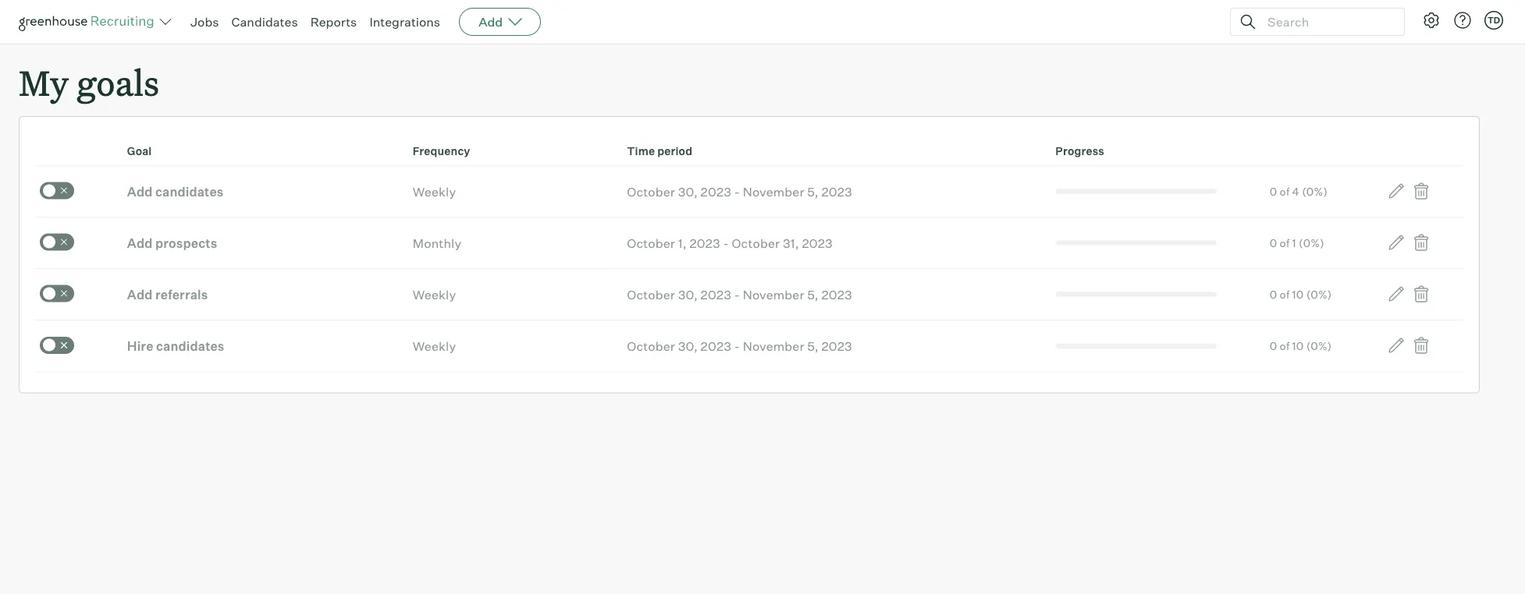 Task type: locate. For each thing, give the bounding box(es) containing it.
10 for add referrals
[[1292, 288, 1304, 302]]

1 vertical spatial november
[[743, 287, 805, 303]]

4 edit goal icon image from the top
[[1387, 337, 1406, 355]]

(0%)
[[1302, 185, 1328, 198], [1299, 236, 1325, 250], [1307, 288, 1332, 302], [1307, 339, 1332, 353]]

1 10 from the top
[[1292, 288, 1304, 302]]

weekly
[[413, 184, 456, 200], [413, 287, 456, 303], [413, 339, 456, 354]]

1 vertical spatial candidates
[[156, 339, 225, 354]]

4 progress bar from the top
[[1056, 344, 1217, 349]]

2 october 30, 2023 - november 5, 2023 from the top
[[627, 287, 852, 303]]

jobs link
[[190, 14, 219, 30]]

2 of from the top
[[1280, 236, 1290, 250]]

progress bar
[[1056, 189, 1217, 194], [1056, 241, 1217, 246], [1056, 293, 1217, 297], [1056, 344, 1217, 349]]

1 november from the top
[[743, 184, 805, 200]]

1 vertical spatial 5,
[[807, 287, 819, 303]]

2 november from the top
[[743, 287, 805, 303]]

- for add candidates
[[734, 184, 740, 200]]

hire candidates
[[127, 339, 225, 354]]

0 vertical spatial candidates
[[155, 184, 224, 200]]

2 edit goal icon image from the top
[[1387, 234, 1406, 252]]

1 vertical spatial 10
[[1292, 339, 1304, 353]]

candidates
[[155, 184, 224, 200], [156, 339, 225, 354]]

weekly for hire candidates
[[413, 339, 456, 354]]

candidates for add candidates
[[155, 184, 224, 200]]

2 0 of 10 (0%) from the top
[[1270, 339, 1332, 353]]

2 vertical spatial 5,
[[807, 339, 819, 354]]

0 vertical spatial november
[[743, 184, 805, 200]]

of for add candidates
[[1280, 185, 1290, 198]]

progress
[[1056, 145, 1105, 158]]

0 vertical spatial 0 of 10 (0%)
[[1270, 288, 1332, 302]]

3 october 30, 2023 - november 5, 2023 from the top
[[627, 339, 852, 354]]

3 30, from the top
[[678, 339, 698, 354]]

weekly for add candidates
[[413, 184, 456, 200]]

reports link
[[310, 14, 357, 30]]

-
[[734, 184, 740, 200], [723, 236, 729, 251], [734, 287, 740, 303], [734, 339, 740, 354]]

add button
[[459, 8, 541, 36]]

1 vertical spatial october 30, 2023 - november 5, 2023
[[627, 287, 852, 303]]

0 of 10 (0%) for hire candidates
[[1270, 339, 1332, 353]]

2 10 from the top
[[1292, 339, 1304, 353]]

november for hire candidates
[[743, 339, 805, 354]]

2 5, from the top
[[807, 287, 819, 303]]

4
[[1292, 185, 1300, 198]]

october 30, 2023 - november 5, 2023 for add referrals
[[627, 287, 852, 303]]

3 of from the top
[[1280, 288, 1290, 302]]

2 vertical spatial 30,
[[678, 339, 698, 354]]

5,
[[807, 184, 819, 200], [807, 287, 819, 303], [807, 339, 819, 354]]

november
[[743, 184, 805, 200], [743, 287, 805, 303], [743, 339, 805, 354]]

add inside popup button
[[479, 14, 503, 30]]

0 vertical spatial october 30, 2023 - november 5, 2023
[[627, 184, 852, 200]]

prospects
[[155, 236, 217, 251]]

0 vertical spatial 5,
[[807, 184, 819, 200]]

candidates right hire
[[156, 339, 225, 354]]

3 weekly from the top
[[413, 339, 456, 354]]

1
[[1292, 236, 1297, 250]]

2 remove goal icon image from the top
[[1412, 234, 1431, 252]]

reports
[[310, 14, 357, 30]]

jobs
[[190, 14, 219, 30]]

2 vertical spatial weekly
[[413, 339, 456, 354]]

remove goal icon image
[[1412, 182, 1431, 201], [1412, 234, 1431, 252], [1412, 285, 1431, 304], [1412, 337, 1431, 355]]

3 0 from the top
[[1270, 288, 1278, 302]]

2 progress bar from the top
[[1056, 241, 1217, 246]]

1 0 of 10 (0%) from the top
[[1270, 288, 1332, 302]]

candidates up prospects
[[155, 184, 224, 200]]

2 vertical spatial october 30, 2023 - november 5, 2023
[[627, 339, 852, 354]]

candidates link
[[231, 14, 298, 30]]

2023
[[701, 184, 732, 200], [822, 184, 852, 200], [690, 236, 720, 251], [802, 236, 833, 251], [701, 287, 732, 303], [822, 287, 852, 303], [701, 339, 732, 354], [822, 339, 852, 354]]

2 0 from the top
[[1270, 236, 1278, 250]]

1 0 from the top
[[1270, 185, 1278, 198]]

td
[[1488, 15, 1501, 25]]

time period
[[627, 145, 693, 158]]

0 of 10 (0%) for add referrals
[[1270, 288, 1332, 302]]

goal
[[127, 145, 152, 158]]

1 30, from the top
[[678, 184, 698, 200]]

3 5, from the top
[[807, 339, 819, 354]]

monthly
[[413, 236, 462, 251]]

add prospects
[[127, 236, 217, 251]]

2 weekly from the top
[[413, 287, 456, 303]]

october 30, 2023 - november 5, 2023
[[627, 184, 852, 200], [627, 287, 852, 303], [627, 339, 852, 354]]

4 remove goal icon image from the top
[[1412, 337, 1431, 355]]

of
[[1280, 185, 1290, 198], [1280, 236, 1290, 250], [1280, 288, 1290, 302], [1280, 339, 1290, 353]]

edit goal icon image for add prospects
[[1387, 234, 1406, 252]]

add candidates
[[127, 184, 224, 200]]

None checkbox
[[40, 182, 74, 200], [40, 234, 74, 251], [40, 286, 74, 303], [40, 337, 74, 354], [40, 182, 74, 200], [40, 234, 74, 251], [40, 286, 74, 303], [40, 337, 74, 354]]

3 remove goal icon image from the top
[[1412, 285, 1431, 304]]

4 of from the top
[[1280, 339, 1290, 353]]

4 0 from the top
[[1270, 339, 1278, 353]]

0 vertical spatial 30,
[[678, 184, 698, 200]]

1 progress bar from the top
[[1056, 189, 1217, 194]]

october
[[627, 184, 675, 200], [627, 236, 675, 251], [732, 236, 780, 251], [627, 287, 675, 303], [627, 339, 675, 354]]

- for add prospects
[[723, 236, 729, 251]]

1 weekly from the top
[[413, 184, 456, 200]]

october for add prospects
[[627, 236, 675, 251]]

1 october 30, 2023 - november 5, 2023 from the top
[[627, 184, 852, 200]]

0
[[1270, 185, 1278, 198], [1270, 236, 1278, 250], [1270, 288, 1278, 302], [1270, 339, 1278, 353]]

0 for hire candidates
[[1270, 339, 1278, 353]]

3 progress bar from the top
[[1056, 293, 1217, 297]]

1 5, from the top
[[807, 184, 819, 200]]

0 of 10 (0%)
[[1270, 288, 1332, 302], [1270, 339, 1332, 353]]

3 november from the top
[[743, 339, 805, 354]]

add
[[479, 14, 503, 30], [127, 184, 153, 200], [127, 236, 153, 251], [127, 287, 153, 303]]

(0%) for hire candidates
[[1307, 339, 1332, 353]]

october for add referrals
[[627, 287, 675, 303]]

(0%) for add candidates
[[1302, 185, 1328, 198]]

of for add prospects
[[1280, 236, 1290, 250]]

add for add referrals
[[127, 287, 153, 303]]

30,
[[678, 184, 698, 200], [678, 287, 698, 303], [678, 339, 698, 354]]

3 edit goal icon image from the top
[[1387, 285, 1406, 304]]

10
[[1292, 288, 1304, 302], [1292, 339, 1304, 353]]

1 vertical spatial 0 of 10 (0%)
[[1270, 339, 1332, 353]]

edit goal icon image
[[1387, 182, 1406, 201], [1387, 234, 1406, 252], [1387, 285, 1406, 304], [1387, 337, 1406, 355]]

1 vertical spatial weekly
[[413, 287, 456, 303]]

1 vertical spatial 30,
[[678, 287, 698, 303]]

2 vertical spatial november
[[743, 339, 805, 354]]

5, for hire candidates
[[807, 339, 819, 354]]

of for add referrals
[[1280, 288, 1290, 302]]

of for hire candidates
[[1280, 339, 1290, 353]]

1 remove goal icon image from the top
[[1412, 182, 1431, 201]]

5, for add referrals
[[807, 287, 819, 303]]

1 of from the top
[[1280, 185, 1290, 198]]

30, for add referrals
[[678, 287, 698, 303]]

0 vertical spatial 10
[[1292, 288, 1304, 302]]

(0%) for add referrals
[[1307, 288, 1332, 302]]

0 vertical spatial weekly
[[413, 184, 456, 200]]

2 30, from the top
[[678, 287, 698, 303]]

1 edit goal icon image from the top
[[1387, 182, 1406, 201]]

31,
[[783, 236, 799, 251]]

remove goal icon image for add prospects
[[1412, 234, 1431, 252]]



Task type: vqa. For each thing, say whether or not it's contained in the screenshot.
Add referrals's 30,
yes



Task type: describe. For each thing, give the bounding box(es) containing it.
october 30, 2023 - november 5, 2023 for hire candidates
[[627, 339, 852, 354]]

- for hire candidates
[[734, 339, 740, 354]]

october for add candidates
[[627, 184, 675, 200]]

referrals
[[155, 287, 208, 303]]

october 30, 2023 - november 5, 2023 for add candidates
[[627, 184, 852, 200]]

0 for add prospects
[[1270, 236, 1278, 250]]

0 of 1 (0%)
[[1270, 236, 1325, 250]]

candidates for hire candidates
[[156, 339, 225, 354]]

goals
[[77, 59, 159, 105]]

progress bar for hire candidates
[[1056, 344, 1217, 349]]

time
[[627, 145, 655, 158]]

weekly for add referrals
[[413, 287, 456, 303]]

progress bar for add prospects
[[1056, 241, 1217, 246]]

progress bar for add referrals
[[1056, 293, 1217, 297]]

remove goal icon image for add candidates
[[1412, 182, 1431, 201]]

30, for add candidates
[[678, 184, 698, 200]]

period
[[658, 145, 693, 158]]

(0%) for add prospects
[[1299, 236, 1325, 250]]

td button
[[1482, 8, 1507, 33]]

hire
[[127, 339, 153, 354]]

edit goal icon image for add referrals
[[1387, 285, 1406, 304]]

integrations
[[370, 14, 440, 30]]

Search text field
[[1264, 11, 1390, 33]]

november for add candidates
[[743, 184, 805, 200]]

october 1, 2023 - october 31, 2023
[[627, 236, 833, 251]]

remove goal icon image for add referrals
[[1412, 285, 1431, 304]]

0 of 4 (0%)
[[1270, 185, 1328, 198]]

5, for add candidates
[[807, 184, 819, 200]]

0 for add referrals
[[1270, 288, 1278, 302]]

greenhouse recruiting image
[[19, 12, 159, 31]]

frequency
[[413, 145, 470, 158]]

add for add
[[479, 14, 503, 30]]

add for add prospects
[[127, 236, 153, 251]]

add referrals
[[127, 287, 208, 303]]

10 for hire candidates
[[1292, 339, 1304, 353]]

my
[[19, 59, 69, 105]]

30, for hire candidates
[[678, 339, 698, 354]]

- for add referrals
[[734, 287, 740, 303]]

remove goal icon image for hire candidates
[[1412, 337, 1431, 355]]

configure image
[[1422, 11, 1441, 30]]

edit goal icon image for add candidates
[[1387, 182, 1406, 201]]

my goals
[[19, 59, 159, 105]]

progress bar for add candidates
[[1056, 189, 1217, 194]]

november for add referrals
[[743, 287, 805, 303]]

1,
[[678, 236, 687, 251]]

add for add candidates
[[127, 184, 153, 200]]

edit goal icon image for hire candidates
[[1387, 337, 1406, 355]]

integrations link
[[370, 14, 440, 30]]

candidates
[[231, 14, 298, 30]]

0 for add candidates
[[1270, 185, 1278, 198]]

td button
[[1485, 11, 1504, 30]]

october for hire candidates
[[627, 339, 675, 354]]



